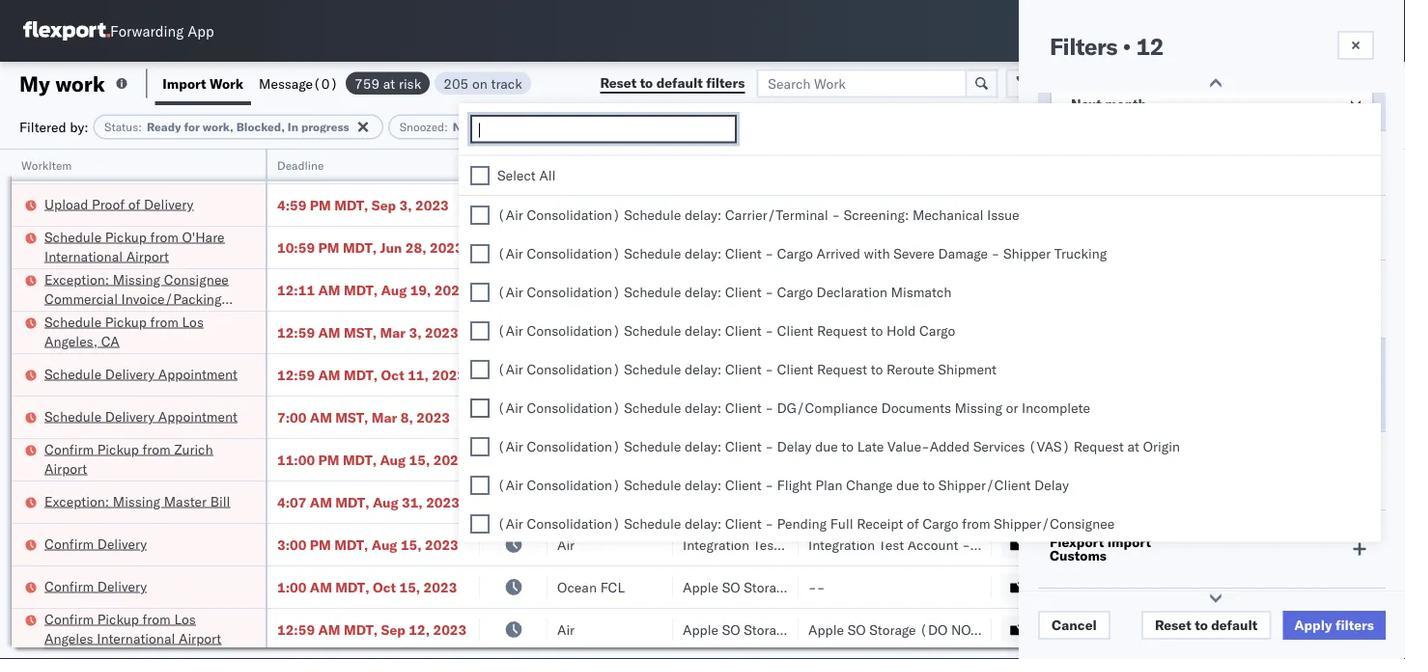 Task type: vqa. For each thing, say whether or not it's contained in the screenshot.
FLEX-1836193 button
no



Task type: describe. For each thing, give the bounding box(es) containing it.
on up shipper/client
[[974, 452, 994, 468]]

exception
[[1103, 75, 1166, 92]]

of inside list box
[[907, 515, 919, 532]]

test for 3:00 pm mdt, aug 15, 2023
[[879, 537, 904, 553]]

aug for 12:11 am mdt, aug 19, 2023
[[381, 282, 407, 298]]

am for 4:07 am mdt, aug 31, 2023
[[310, 494, 332, 511]]

kong
[[1192, 579, 1224, 596]]

snoozed
[[400, 120, 444, 134]]

flex
[[1002, 158, 1023, 172]]

2 confirm from the top
[[44, 536, 94, 552]]

exception: missing consignee commercial invoice/packing list link
[[44, 270, 240, 326]]

actions
[[1347, 158, 1387, 172]]

shipper/client
[[939, 477, 1031, 494]]

arrived
[[817, 245, 860, 262]]

international inside the "confirm pickup from los angeles international airport"
[[97, 630, 175, 647]]

(air consolidation) schedule delay: client - cargo arrived with severe damage - shipper trucking
[[497, 245, 1107, 262]]

delay: for or
[[685, 399, 722, 416]]

am for 1:00 am mdt, oct 15, 2023
[[310, 579, 332, 596]]

of inside button
[[128, 196, 140, 212]]

test up (air consolidation) schedule delay: client - flight plan change due to shipper/client delay
[[753, 452, 779, 468]]

12:11
[[277, 282, 315, 298]]

customs inside "flexport import customs"
[[1050, 548, 1107, 565]]

list
[[44, 310, 67, 326]]

consignee up cascade trading ltd.
[[808, 158, 864, 172]]

not for 12:59 am mdt, sep 12, 2023
[[826, 622, 853, 638]]

upload proof of delivery link
[[44, 195, 193, 214]]

mechanical
[[913, 206, 984, 223]]

ag down shipper/consignee
[[998, 537, 1016, 553]]

integration down (air consolidation) schedule delay: client - flight plan change due to shipper/client delay
[[683, 537, 749, 553]]

test down pending
[[753, 537, 779, 553]]

mdt, for 4:59 pm mdt, sep 3, 2023
[[334, 197, 368, 213]]

4:07
[[277, 494, 307, 511]]

air for 7:00 am mst, mar 11, 2023
[[557, 154, 575, 171]]

at
[[519, 120, 530, 134]]

exception: missing consignee commercial invoice/packing list
[[44, 271, 229, 326]]

filters inside apply filters button
[[1336, 617, 1374, 634]]

track
[[491, 75, 522, 92]]

filtered
[[19, 118, 66, 135]]

am for 12:59 am mdt, sep 12, 2023
[[318, 622, 340, 638]]

1 confirm delivery button from the top
[[44, 535, 147, 556]]

apple for 12:59 am mdt, oct 11, 2023
[[683, 367, 719, 383]]

container
[[1349, 150, 1401, 165]]

1:00 am mdt, oct 15, 2023
[[277, 579, 457, 596]]

flight
[[777, 477, 812, 494]]

8,
[[401, 409, 413, 426]]

resize handle column header for workitem
[[242, 150, 266, 660]]

dg/compliance
[[777, 399, 878, 416]]

2 confirm delivery button from the top
[[44, 577, 147, 598]]

integration up (air consolidation) schedule delay: client - flight plan change due to shipper/client delay
[[683, 452, 749, 468]]

flex-2389713
[[1032, 452, 1133, 468]]

consolidation) for (air consolidation) schedule delay: carrier/terminal - screening: mechanical issue
[[527, 206, 621, 223]]

services
[[973, 438, 1025, 455]]

1 vertical spatial delay
[[1034, 477, 1069, 494]]

due
[[614, 120, 636, 134]]

4:59 pm mdt, sep 3, 2023
[[277, 197, 449, 213]]

zurich
[[174, 441, 213, 458]]

on up change at the bottom right
[[848, 452, 868, 468]]

0 horizontal spatial at
[[383, 75, 395, 92]]

blocked,
[[236, 120, 285, 134]]

test for 12:59 am mst, mar 3, 2023
[[868, 324, 894, 341]]

so for 12:59 am mdt, oct 11, 2023
[[722, 367, 740, 383]]

delay: for reroute
[[685, 361, 722, 378]]

schedule for (air consolidation) schedule delay: client - delay due to late value-added services (vas) request at origin
[[624, 438, 681, 455]]

12:59 am mdt, oct 11, 2023
[[277, 367, 466, 383]]

incomplete
[[1022, 399, 1090, 416]]

test for 7:00 am mst, mar 8, 2023
[[879, 409, 904, 426]]

reset to default filters
[[600, 74, 745, 91]]

test for 12:11 am mdt, aug 19, 2023
[[868, 282, 894, 298]]

(air for (air consolidation) schedule delay: client - cargo arrived with severe damage - shipper trucking
[[497, 245, 523, 262]]

mdt, for 4:07 am mdt, aug 31, 2023
[[335, 494, 369, 511]]

apply filters
[[1294, 617, 1374, 634]]

cargo down shipper/client
[[923, 515, 959, 532]]

12:59 for 12:59 am mst, mar 3, 2023
[[277, 324, 315, 341]]

2389713
[[1074, 452, 1133, 468]]

cargo down "carrier/terminal"
[[777, 245, 813, 262]]

1 vertical spatial documents
[[881, 399, 951, 416]]

2 confirm delivery link from the top
[[44, 577, 147, 596]]

test for 10:59 pm mdt, jun 28, 2023
[[879, 239, 904, 256]]

filters inside reset to default filters button
[[706, 74, 745, 91]]

oct for 15,
[[373, 579, 396, 596]]

schedule inside schedule pickup from o'hare international airport
[[44, 228, 102, 245]]

2023 for 12:59 am mdt, oct 11, 2023
[[432, 367, 466, 383]]

upload for upload customs clearance documents
[[44, 143, 88, 160]]

list box containing select all
[[459, 156, 1381, 660]]

soon
[[639, 120, 666, 134]]

ag up change at the bottom right
[[872, 452, 891, 468]]

reset to default button
[[1142, 611, 1271, 640]]

account up 'flight'
[[782, 452, 833, 468]]

shipment
[[938, 361, 997, 378]]

client for (air consolidation) schedule delay: client - client request to hold cargo
[[725, 322, 762, 339]]

am for 12:59 am mst, mar 3, 2023
[[318, 324, 340, 341]]

upload proof of delivery button
[[44, 195, 193, 216]]

0 vertical spatial delay
[[777, 438, 812, 455]]

resize handle column header for departure port
[[1316, 150, 1340, 660]]

2166988 for 7:00 am mst, mar 11, 2023
[[1074, 154, 1133, 171]]

19,
[[410, 282, 431, 298]]

(air for (air consolidation) schedule delay: client - cargo declaration mismatch
[[497, 283, 523, 300]]

status : ready for work, blocked, in progress
[[104, 120, 349, 134]]

consignee up receipt
[[898, 494, 962, 511]]

aug for 4:07 am mdt, aug 31, 2023
[[373, 494, 398, 511]]

flexport for 4:07 am mdt, aug 31, 2023
[[683, 494, 733, 511]]

tghu668
[[1349, 494, 1405, 510]]

added
[[930, 438, 970, 455]]

am for 7:00 am mst, mar 11, 2023
[[310, 154, 332, 171]]

consignee down declaration
[[776, 324, 841, 341]]

schedule delivery appointment button for 7:00 am mst, mar 8, 2023
[[44, 407, 238, 428]]

forwarding
[[110, 22, 184, 40]]

delay: for of
[[685, 515, 722, 532]]

integration test account - on ag up (air consolidation) schedule delay: client - flight plan change due to shipper/client delay
[[683, 452, 891, 468]]

resize handle column header for client name
[[776, 150, 799, 660]]

consolidation) for (air consolidation) schedule delay: client - client request to reroute shipment
[[527, 361, 621, 378]]

reroute
[[887, 361, 935, 378]]

(air for (air consolidation) schedule delay: client - flight plan change due to shipper/client delay
[[497, 477, 523, 494]]

am for 7:00 am mst, mar 8, 2023
[[310, 409, 332, 426]]

batch action
[[1298, 75, 1382, 92]]

31,
[[402, 494, 423, 511]]

select all
[[497, 167, 556, 184]]

15, for 1:00 am mdt, oct 15, 2023
[[399, 579, 420, 596]]

confirm pickup from los angeles international airport button
[[44, 610, 240, 650]]

(0)
[[313, 75, 338, 92]]

to down the kong
[[1195, 617, 1208, 634]]

trucking
[[1055, 245, 1107, 262]]

pm for 3:00
[[310, 537, 331, 553]]

759 at risk
[[355, 75, 421, 92]]

flex- for 10:59 pm mdt, jun 28, 2023
[[1032, 239, 1074, 256]]

pending
[[777, 515, 827, 532]]

(air consolidation) schedule delay: client - client request to reroute shipment
[[497, 361, 997, 378]]

consignee up (air consolidation) schedule delay: client - pending full receipt of cargo from shipper/consignee
[[776, 494, 841, 511]]

gvcu526 for 12:59 am mdt, oct 11, 2023
[[1349, 366, 1405, 383]]

no
[[453, 120, 468, 134]]

angeles,
[[44, 333, 98, 350]]

work,
[[203, 120, 233, 134]]

flexport for 12:59 am mst, mar 3, 2023
[[683, 324, 733, 341]]

1 confirm delivery link from the top
[[44, 535, 147, 554]]

message (0)
[[259, 75, 338, 92]]

integration test account - on ag down pending
[[683, 537, 891, 553]]

import work
[[163, 75, 243, 92]]

request for hold
[[817, 322, 867, 339]]

delivery inside upload proof of delivery link
[[144, 196, 193, 212]]

oct for 11,
[[381, 367, 404, 383]]

flex-2342347
[[1032, 622, 1133, 638]]

batch action button
[[1268, 69, 1394, 98]]

shipper/consignee
[[994, 515, 1115, 532]]

consignee down "(air consolidation) schedule delay: client - cargo arrived with severe damage - shipper trucking"
[[776, 282, 841, 298]]

11:00 pm mdt, aug 15, 2023
[[277, 452, 467, 468]]

client inside button
[[683, 158, 714, 172]]

to up soon
[[640, 74, 653, 91]]

client name button
[[673, 154, 779, 173]]

air for 12:59 am mdt, sep 12, 2023
[[557, 622, 575, 638]]

schedule pickup from los angeles, ca
[[44, 313, 204, 350]]

swarovski
[[974, 239, 1036, 256]]

from for international
[[142, 611, 171, 628]]

•
[[1123, 32, 1131, 61]]

os
[[1351, 24, 1369, 38]]

integration test account - on ag up change at the bottom right
[[808, 452, 1016, 468]]

12,
[[409, 622, 430, 638]]

4:59
[[277, 197, 307, 213]]

lcl
[[600, 197, 624, 213]]

upload customs clearance documents link
[[44, 142, 240, 181]]

exception: for exception: missing consignee commercial invoice/packing list
[[44, 271, 109, 288]]

schedule for (air consolidation) schedule delay: client - flight plan change due to shipper/client delay
[[624, 477, 681, 494]]

test for 7:00 am mst, mar 11, 2023
[[879, 154, 904, 171]]

flex-2221222
[[1032, 239, 1133, 256]]

mdt, for 1:00 am mdt, oct 15, 2023
[[335, 579, 369, 596]]

plan
[[816, 477, 843, 494]]

2023 for 4:07 am mdt, aug 31, 2023
[[426, 494, 460, 511]]

flexport inside flexport managed delivery
[[1050, 456, 1104, 473]]

shanghai for flex-2342347
[[1156, 622, 1213, 638]]

7:00 for 7:00 am mst, mar 8, 2023
[[277, 409, 307, 426]]

3 resize handle column header from the left
[[524, 150, 548, 660]]

flex- for 7:00 am mst, mar 11, 2023
[[1032, 154, 1074, 171]]

2023 for 7:00 am mst, mar 8, 2023
[[417, 409, 450, 426]]

1919146
[[1074, 494, 1133, 511]]

1 horizontal spatial risk
[[533, 120, 553, 134]]

sep for 12,
[[381, 622, 406, 638]]

2023 for 12:59 am mst, mar 3, 2023
[[425, 324, 458, 341]]

schedule for (air consolidation) schedule delay: client - pending full receipt of cargo from shipper/consignee
[[624, 515, 681, 532]]

6 flex- from the top
[[1032, 494, 1074, 511]]

carrier/terminal
[[725, 206, 828, 223]]

flex- for 7:00 am mst, mar 8, 2023
[[1032, 409, 1074, 426]]

pickup for angeles,
[[105, 313, 147, 330]]

ocean fcl for 12:59 am mst, mar 3, 2023
[[557, 324, 625, 341]]

client for (air consolidation) schedule delay: client - flight plan change due to shipper/client delay
[[725, 477, 762, 494]]

workitem
[[21, 158, 72, 172]]

ocean fcl for 1:00 am mdt, oct 15, 2023
[[557, 579, 625, 596]]

on
[[472, 75, 488, 92]]

(air for (air consolidation) schedule delay: client - client request to hold cargo
[[497, 322, 523, 339]]

import inside "flexport import customs"
[[1107, 534, 1151, 551]]

delivery inside flexport managed delivery
[[1050, 469, 1103, 486]]

bookings for 4:07 am mdt, aug 31, 2023
[[808, 494, 865, 511]]

test for 11:00 pm mdt, aug 15, 2023
[[879, 452, 904, 468]]

flex-1919146
[[1032, 494, 1133, 511]]

departure
[[1156, 158, 1209, 172]]

flex-2166988 for 7:00 am mst, mar 8, 2023
[[1032, 409, 1133, 426]]

759
[[355, 75, 380, 92]]

integration test account - on ag down receipt
[[808, 537, 1016, 553]]

progress
[[301, 120, 349, 134]]

from inside confirm pickup from zurich airport
[[142, 441, 171, 458]]

1 vertical spatial due
[[896, 477, 919, 494]]

filters
[[1050, 32, 1118, 61]]

deadline
[[277, 158, 324, 172]]

12:59 am mst, mar 3, 2023
[[277, 324, 458, 341]]

from for airport
[[150, 228, 179, 245]]

bookings for 12:59 am mst, mar 3, 2023
[[808, 324, 865, 341]]

snoozed : no
[[400, 120, 468, 134]]

next month
[[1071, 96, 1147, 113]]

gvcu526 for 1:00 am mdt, oct 15, 2023
[[1349, 579, 1405, 595]]

at inside list box
[[1128, 438, 1140, 455]]

so for 12:59 am mdt, sep 12, 2023
[[722, 622, 740, 638]]

reset to default
[[1155, 617, 1258, 634]]

ocean fcl for 12:59 am mdt, oct 11, 2023
[[557, 367, 625, 383]]

flex- for 1:00 am mdt, oct 15, 2023
[[1032, 579, 1074, 596]]

2 shanghai pudong international airport from the top
[[1156, 409, 1392, 426]]

cancel button
[[1038, 611, 1110, 640]]



Task type: locate. For each thing, give the bounding box(es) containing it.
1 flex-2166988 from the top
[[1032, 154, 1133, 171]]

1 vertical spatial lagerfeld
[[1002, 409, 1060, 426]]

1 resize handle column header from the left
[[242, 150, 266, 660]]

resize handle column header
[[242, 150, 266, 660], [457, 150, 480, 660], [524, 150, 548, 660], [650, 150, 673, 660], [776, 150, 799, 660], [969, 150, 992, 660], [1123, 150, 1146, 660], [1316, 150, 1340, 660], [1370, 150, 1394, 660]]

28,
[[405, 239, 426, 256]]

consolidation) for (air consolidation) schedule delay: client - dg/compliance documents missing or incomplete
[[527, 399, 621, 416]]

schedule delivery appointment link for 12:59
[[44, 365, 238, 384]]

documents up proof
[[44, 163, 114, 180]]

9 delay: from the top
[[685, 515, 722, 532]]

3 ocean fcl from the top
[[557, 367, 625, 383]]

1 7:00 from the top
[[277, 154, 307, 171]]

file exception
[[1076, 75, 1166, 92]]

11, down snoozed
[[401, 154, 422, 171]]

delivery
[[144, 196, 193, 212], [105, 366, 155, 382], [105, 408, 155, 425], [1050, 469, 1103, 486], [97, 536, 147, 552], [97, 578, 147, 595]]

2 12:59 from the top
[[277, 367, 315, 383]]

of right proof
[[128, 196, 140, 212]]

schedule inside schedule pickup from los angeles, ca
[[44, 313, 102, 330]]

confirm inside confirm pickup from zurich airport
[[44, 441, 94, 458]]

-- for 1:00 am mdt, oct 15, 2023
[[808, 579, 825, 596]]

1 vertical spatial import
[[1107, 534, 1151, 551]]

airport inside the "confirm pickup from los angeles international airport"
[[179, 630, 221, 647]]

1 shanghai from the top
[[1156, 154, 1213, 171]]

demo
[[737, 282, 773, 298], [737, 324, 773, 341], [737, 494, 773, 511]]

0 vertical spatial flex-2166988
[[1032, 154, 1133, 171]]

1 vertical spatial reset
[[1155, 617, 1192, 634]]

missing down confirm pickup from zurich airport button
[[113, 493, 160, 510]]

1 horizontal spatial customs
[[1050, 548, 1107, 565]]

account for 3:00 pm mdt, aug 15, 2023
[[908, 537, 959, 553]]

0 vertical spatial karl
[[974, 154, 999, 171]]

to down 'value-'
[[923, 477, 935, 494]]

2124373
[[1074, 197, 1133, 213]]

flex- for 11:00 pm mdt, aug 15, 2023
[[1032, 452, 1074, 468]]

7 flex- from the top
[[1032, 537, 1074, 553]]

0 vertical spatial filters
[[706, 74, 745, 91]]

3 flex- from the top
[[1032, 239, 1074, 256]]

pickup inside the "confirm pickup from los angeles international airport"
[[97, 611, 139, 628]]

2 vertical spatial flexport demo consignee
[[683, 494, 841, 511]]

confirm delivery button down exception: missing master bill "button" at the bottom left of the page
[[44, 535, 147, 556]]

mdt, for 11:00 pm mdt, aug 15, 2023
[[343, 452, 377, 468]]

0 vertical spatial --
[[808, 367, 825, 383]]

to left 'hold'
[[871, 322, 883, 339]]

2 (air from the top
[[497, 245, 523, 262]]

mar left 8,
[[372, 409, 397, 426]]

test down screening:
[[879, 239, 904, 256]]

1 integration test account - karl lagerfeld from the top
[[808, 154, 1060, 171]]

resize handle column header for consignee
[[969, 150, 992, 660]]

205 on track
[[444, 75, 522, 92]]

demo up (air consolidation) schedule delay: client - client request to reroute shipment
[[737, 324, 773, 341]]

consolidation) for (air consolidation) schedule delay: client - delay due to late value-added services (vas) request at origin
[[527, 438, 621, 455]]

of
[[128, 196, 140, 212], [907, 515, 919, 532]]

change
[[846, 477, 893, 494]]

0 vertical spatial confirm delivery
[[44, 536, 147, 552]]

default for reset to default filters
[[656, 74, 703, 91]]

airport inside confirm pickup from zurich airport
[[44, 460, 87, 477]]

exception: inside exception: missing consignee commercial invoice/packing list
[[44, 271, 109, 288]]

2023 for 11:00 pm mdt, aug 15, 2023
[[433, 452, 467, 468]]

documents down reroute at bottom
[[881, 399, 951, 416]]

0 vertical spatial los
[[182, 313, 204, 330]]

integration for 11:00 pm mdt, aug 15, 2023
[[808, 452, 875, 468]]

am up 7:00 am mst, mar 8, 2023
[[318, 367, 340, 383]]

0 vertical spatial customs
[[92, 143, 146, 160]]

2023 right 28,
[[430, 239, 463, 256]]

ag down receipt
[[872, 537, 891, 553]]

1 ocean fcl from the top
[[557, 282, 625, 298]]

3 12:59 from the top
[[277, 622, 315, 638]]

205
[[444, 75, 469, 92]]

integration test account - karl lagerfeld for 7:00 am mst, mar 11, 2023
[[808, 154, 1060, 171]]

late
[[857, 438, 884, 455]]

1 vertical spatial upload
[[44, 196, 88, 212]]

1 demo from the top
[[737, 282, 773, 298]]

1 bookings from the top
[[808, 282, 865, 298]]

integration test account - karl lagerfeld up the ltd.
[[808, 154, 1060, 171]]

from for ca
[[150, 313, 179, 330]]

schedule for (air consolidation) schedule delay: client - client request to hold cargo
[[624, 322, 681, 339]]

confirm for 12:59 am mdt, sep 12, 2023
[[44, 611, 94, 628]]

2023 right 12,
[[433, 622, 467, 638]]

3 delay: from the top
[[685, 283, 722, 300]]

cargo down "(air consolidation) schedule delay: client - cargo arrived with severe damage - shipper trucking"
[[777, 283, 813, 300]]

confirm for 1:00 am mdt, oct 15, 2023
[[44, 578, 94, 595]]

1 flex- from the top
[[1032, 154, 1074, 171]]

2023 for 3:00 pm mdt, aug 15, 2023
[[425, 537, 459, 553]]

of right receipt
[[907, 515, 919, 532]]

shanghai pudong international airport
[[1156, 154, 1392, 171], [1156, 409, 1392, 426], [1156, 622, 1392, 638]]

1 consolidation) from the top
[[527, 206, 621, 223]]

1 horizontal spatial reset
[[1155, 617, 1192, 634]]

apple for 12:59 am mdt, sep 12, 2023
[[683, 622, 719, 638]]

fcl for 12:11 am mdt, aug 19, 2023
[[600, 282, 625, 298]]

(do for 1:00 am mdt, oct 15, 2023
[[794, 579, 822, 596]]

3 demo from the top
[[737, 494, 773, 511]]

mdt, left jun
[[343, 239, 377, 256]]

pickup for angeles
[[97, 611, 139, 628]]

9 (air from the top
[[497, 515, 523, 532]]

2 pudong from the top
[[1217, 409, 1263, 426]]

1 vertical spatial --
[[808, 579, 825, 596]]

0 vertical spatial 12:59
[[277, 324, 315, 341]]

(air for (air consolidation) schedule delay: carrier/terminal - screening: mechanical issue
[[497, 206, 523, 223]]

demo down (air consolidation) schedule delay: client - flight plan change due to shipper/client delay
[[737, 494, 773, 511]]

los inside schedule pickup from los angeles, ca
[[182, 313, 204, 330]]

1 -- from the top
[[808, 367, 825, 383]]

integration for 10:59 pm mdt, jun 28, 2023
[[808, 239, 875, 256]]

apple
[[683, 367, 719, 383], [683, 579, 719, 596], [683, 622, 719, 638], [808, 622, 844, 638]]

schedule pickup from los angeles, ca link
[[44, 312, 240, 351]]

client for (air consolidation) schedule delay: client - cargo declaration mismatch
[[725, 283, 762, 300]]

schedule delivery appointment for 12:59
[[44, 366, 238, 382]]

1 vertical spatial 3,
[[409, 324, 422, 341]]

schedule pickup from los angeles, ca button
[[44, 312, 240, 353]]

2 vertical spatial bookings test consignee
[[808, 494, 962, 511]]

2 vertical spatial demo
[[737, 494, 773, 511]]

1 vertical spatial demo
[[737, 324, 773, 341]]

4 ocean from the top
[[557, 367, 597, 383]]

los inside the "confirm pickup from los angeles international airport"
[[174, 611, 196, 628]]

schedule delivery appointment for 7:00
[[44, 408, 238, 425]]

cascade trading ltd.
[[808, 197, 938, 213]]

consignee down severe
[[898, 282, 962, 298]]

flexport up (air consolidation) schedule delay: client - client request to hold cargo
[[683, 282, 733, 298]]

1 vertical spatial oct
[[373, 579, 396, 596]]

departure port button
[[1146, 154, 1320, 173]]

mdt, down 3:00 pm mdt, aug 15, 2023
[[335, 579, 369, 596]]

1 cascade from the left
[[683, 197, 736, 213]]

lagerfeld for 7:00 am mst, mar 11, 2023
[[1002, 154, 1060, 171]]

None checkbox
[[470, 321, 490, 340], [470, 437, 490, 456], [470, 476, 490, 495], [470, 321, 490, 340], [470, 437, 490, 456], [470, 476, 490, 495]]

0 vertical spatial exception:
[[44, 271, 109, 288]]

mar for 11,
[[372, 154, 397, 171]]

5 delay: from the top
[[685, 361, 722, 378]]

2 ocean from the top
[[557, 282, 597, 298]]

2 bicu123 from the top
[[1349, 324, 1405, 340]]

upload left proof
[[44, 196, 88, 212]]

6 consolidation) from the top
[[527, 399, 621, 416]]

1 vertical spatial pudong
[[1217, 409, 1263, 426]]

client for (air consolidation) schedule delay: client - pending full receipt of cargo from shipper/consignee
[[725, 515, 762, 532]]

0 horizontal spatial cascade
[[683, 197, 736, 213]]

(air consolidation) schedule delay: client - cargo declaration mismatch
[[497, 283, 952, 300]]

9 resize handle column header from the left
[[1370, 150, 1394, 660]]

flexport demo consignee for 12:59 am mst, mar 3, 2023
[[683, 324, 841, 341]]

pudong for flex-2342347
[[1217, 622, 1263, 638]]

1 vertical spatial missing
[[955, 399, 1002, 416]]

cascade for cascade trading
[[683, 197, 736, 213]]

sep left 12,
[[381, 622, 406, 638]]

bookings down arrived
[[808, 282, 865, 298]]

1 air from the top
[[557, 154, 575, 171]]

4 (air from the top
[[497, 322, 523, 339]]

3 pudong from the top
[[1217, 622, 1263, 638]]

flex-2377570 button
[[1002, 532, 1137, 559], [1002, 532, 1137, 559]]

2 7:00 from the top
[[277, 409, 307, 426]]

Search Shipments (/) text field
[[1035, 16, 1222, 45]]

consignee down 'mismatch'
[[898, 324, 962, 341]]

3, down 19,
[[409, 324, 422, 341]]

mdt, up 12:59 am mst, mar 3, 2023
[[344, 282, 378, 298]]

consolidation) for (air consolidation) schedule delay: client - client request to hold cargo
[[527, 322, 621, 339]]

5 fcl from the top
[[600, 579, 625, 596]]

2023 right "31,"
[[426, 494, 460, 511]]

Search Work text field
[[757, 69, 967, 98]]

9 flex- from the top
[[1032, 622, 1074, 638]]

ocean for 12:11 am mdt, aug 19, 2023
[[557, 282, 597, 298]]

delivery down flex-2389713
[[1050, 469, 1103, 486]]

account for 7:00 am mst, mar 8, 2023
[[908, 409, 959, 426]]

5 (air from the top
[[497, 361, 523, 378]]

mar for 8,
[[372, 409, 397, 426]]

1 bookings test consignee from the top
[[808, 282, 962, 298]]

pickup inside schedule pickup from los angeles, ca
[[105, 313, 147, 330]]

missing inside exception: missing consignee commercial invoice/packing list
[[113, 271, 160, 288]]

1 : from the left
[[138, 120, 142, 134]]

4 air from the top
[[557, 452, 575, 468]]

3 air from the top
[[557, 409, 575, 426]]

proof
[[92, 196, 125, 212]]

bookings test consignee up receipt
[[808, 494, 962, 511]]

2 vertical spatial mar
[[372, 409, 397, 426]]

resize handle column header for flex id
[[1123, 150, 1146, 660]]

customs inside the upload customs clearance documents
[[92, 143, 146, 160]]

1 bicu123 from the top
[[1349, 281, 1405, 298]]

confirm pickup from zurich airport link
[[44, 440, 240, 479]]

2 schedule delivery appointment button from the top
[[44, 407, 238, 428]]

7 resize handle column header from the left
[[1123, 150, 1146, 660]]

message
[[259, 75, 313, 92]]

clearance
[[150, 143, 212, 160]]

8 (air from the top
[[497, 477, 523, 494]]

1 delay: from the top
[[685, 206, 722, 223]]

0 vertical spatial confirm delivery button
[[44, 535, 147, 556]]

0 horizontal spatial delay
[[777, 438, 812, 455]]

on down full
[[848, 537, 868, 553]]

mar for 3,
[[380, 324, 406, 341]]

request
[[817, 322, 867, 339], [817, 361, 867, 378], [1074, 438, 1124, 455]]

file exception button
[[1046, 69, 1179, 98], [1046, 69, 1179, 98]]

confirm delivery button
[[44, 535, 147, 556], [44, 577, 147, 598]]

ocean for 12:59 am mdt, oct 11, 2023
[[557, 367, 597, 383]]

3, up 28,
[[399, 197, 412, 213]]

0 vertical spatial integration test account - karl lagerfeld
[[808, 154, 1060, 171]]

3 bookings test consignee from the top
[[808, 494, 962, 511]]

storage for 1:00 am mdt, oct 15, 2023
[[744, 579, 791, 596]]

flexport. image
[[23, 21, 110, 41]]

(air consolidation) schedule delay: client - delay due to late value-added services (vas) request at origin
[[497, 438, 1180, 455]]

8 resize handle column header from the left
[[1316, 150, 1340, 660]]

bookings down plan
[[808, 494, 865, 511]]

schedule delivery appointment link up confirm pickup from zurich airport link
[[44, 407, 238, 426]]

overdue,
[[561, 120, 611, 134]]

3 ocean from the top
[[557, 324, 597, 341]]

2 exception: from the top
[[44, 493, 109, 510]]

2 vertical spatial 12:59
[[277, 622, 315, 638]]

ready
[[147, 120, 181, 134]]

airport inside schedule pickup from o'hare international airport
[[126, 248, 169, 265]]

0 horizontal spatial import
[[163, 75, 206, 92]]

fcl for 12:59 am mdt, oct 11, 2023
[[600, 367, 625, 383]]

flex id
[[1002, 158, 1038, 172]]

pm
[[310, 197, 331, 213], [318, 239, 339, 256], [318, 452, 339, 468], [310, 537, 331, 553]]

next
[[1071, 96, 1102, 113]]

8 consolidation) from the top
[[527, 477, 621, 494]]

month
[[1105, 96, 1147, 113]]

1 vertical spatial customs
[[1050, 548, 1107, 565]]

1 vertical spatial exception:
[[44, 493, 109, 510]]

0 vertical spatial of
[[128, 196, 140, 212]]

2 2166988 from the top
[[1074, 409, 1133, 426]]

4 delay: from the top
[[685, 322, 722, 339]]

1 horizontal spatial default
[[1211, 617, 1258, 634]]

6 ocean from the top
[[557, 579, 597, 596]]

apply
[[1294, 617, 1332, 634]]

confirm delivery link up the "confirm pickup from los angeles international airport"
[[44, 577, 147, 596]]

forwarding app link
[[23, 21, 214, 41]]

shanghai up 'origin'
[[1156, 409, 1213, 426]]

pm right 10:59
[[318, 239, 339, 256]]

client for (air consolidation) schedule delay: client - dg/compliance documents missing or incomplete
[[725, 399, 762, 416]]

schedule for (air consolidation) schedule delay: client - cargo arrived with severe damage - shipper trucking
[[624, 245, 681, 262]]

0 vertical spatial mst,
[[335, 154, 368, 171]]

default up soon
[[656, 74, 703, 91]]

5 flex- from the top
[[1032, 452, 1074, 468]]

import inside button
[[163, 75, 206, 92]]

schedule for (air consolidation) schedule delay: carrier/terminal - screening: mechanical issue
[[624, 206, 681, 223]]

1 schedule delivery appointment button from the top
[[44, 365, 238, 386]]

pickup inside confirm pickup from zurich airport
[[97, 441, 139, 458]]

flexport for 12:11 am mdt, aug 19, 2023
[[683, 282, 733, 298]]

confirm for 11:00 pm mdt, aug 15, 2023
[[44, 441, 94, 458]]

1 vertical spatial 15,
[[401, 537, 422, 553]]

integration test account - karl lagerfeld up the added
[[808, 409, 1060, 426]]

exception: missing master bill button
[[44, 492, 230, 513]]

7 delay: from the top
[[685, 438, 722, 455]]

yantian
[[1156, 197, 1202, 213]]

0 horizontal spatial customs
[[92, 143, 146, 160]]

so
[[722, 367, 740, 383], [722, 579, 740, 596], [722, 622, 740, 638], [848, 622, 866, 638]]

11, for mar
[[401, 154, 422, 171]]

gvcu526
[[1349, 366, 1405, 383], [1349, 579, 1405, 595]]

15, down "31,"
[[401, 537, 422, 553]]

default for reset to default
[[1211, 617, 1258, 634]]

7:00 up "11:00"
[[277, 409, 307, 426]]

oct up 8,
[[381, 367, 404, 383]]

apple so storage (do not use) for 12:59 am mdt, sep 12, 2023
[[683, 622, 891, 638]]

0 vertical spatial request
[[817, 322, 867, 339]]

default down the kong
[[1211, 617, 1258, 634]]

0 vertical spatial risk
[[399, 75, 421, 92]]

exception: up commercial
[[44, 271, 109, 288]]

mst,
[[335, 154, 368, 171], [344, 324, 377, 341], [335, 409, 368, 426]]

request up dg/compliance
[[817, 361, 867, 378]]

2023
[[425, 154, 458, 171], [415, 197, 449, 213], [430, 239, 463, 256], [434, 282, 468, 298], [425, 324, 458, 341], [432, 367, 466, 383], [417, 409, 450, 426], [433, 452, 467, 468], [426, 494, 460, 511], [425, 537, 459, 553], [424, 579, 457, 596], [433, 622, 467, 638]]

risk
[[399, 75, 421, 92], [533, 120, 553, 134]]

shanghai up 'yantian'
[[1156, 154, 1213, 171]]

2 bookings from the top
[[808, 324, 865, 341]]

None text field
[[477, 122, 735, 139]]

1 horizontal spatial cascade
[[808, 197, 861, 213]]

0 vertical spatial 7:00
[[277, 154, 307, 171]]

1 vertical spatial karl
[[974, 409, 999, 426]]

0 horizontal spatial of
[[128, 196, 140, 212]]

schedule delivery appointment
[[44, 366, 238, 382], [44, 408, 238, 425]]

departure port
[[1156, 158, 1234, 172]]

mst, down 12:59 am mdt, oct 11, 2023
[[335, 409, 368, 426]]

2 flexport demo consignee from the top
[[683, 324, 841, 341]]

1 fcl from the top
[[600, 282, 625, 298]]

list box
[[459, 156, 1381, 660]]

6 resize handle column header from the left
[[969, 150, 992, 660]]

2 vertical spatial missing
[[113, 493, 160, 510]]

1 vertical spatial flexport demo consignee
[[683, 324, 841, 341]]

0 vertical spatial bookings test consignee
[[808, 282, 962, 298]]

delay: for late
[[685, 438, 722, 455]]

(air consolidation) schedule delay: client - dg/compliance documents missing or incomplete
[[497, 399, 1090, 416]]

karl for 7:00 am mst, mar 11, 2023
[[974, 154, 999, 171]]

from inside the "confirm pickup from los angeles international airport"
[[142, 611, 171, 628]]

1 confirm delivery from the top
[[44, 536, 147, 552]]

am right 1:00
[[310, 579, 332, 596]]

delay: for due
[[685, 477, 722, 494]]

flex-2166988 up flex-2124373
[[1032, 154, 1133, 171]]

exception: inside 'link'
[[44, 493, 109, 510]]

(air
[[497, 206, 523, 223], [497, 245, 523, 262], [497, 283, 523, 300], [497, 322, 523, 339], [497, 361, 523, 378], [497, 399, 523, 416], [497, 438, 523, 455], [497, 477, 523, 494], [497, 515, 523, 532]]

storage for 12:59 am mdt, sep 12, 2023
[[744, 622, 791, 638]]

schedule pickup from o'hare international airport button
[[44, 227, 240, 268]]

2 demo from the top
[[737, 324, 773, 341]]

integration test account - karl lagerfeld for 7:00 am mst, mar 8, 2023
[[808, 409, 1060, 426]]

mdt, up 7:00 am mst, mar 8, 2023
[[344, 367, 378, 383]]

1 vertical spatial schedule delivery appointment button
[[44, 407, 238, 428]]

import work button
[[155, 62, 251, 105]]

3 shanghai from the top
[[1156, 622, 1213, 638]]

2023 down 19,
[[425, 324, 458, 341]]

pudong
[[1217, 154, 1263, 171], [1217, 409, 1263, 426], [1217, 622, 1263, 638]]

1 vertical spatial gvcu526
[[1349, 579, 1405, 595]]

0 vertical spatial missing
[[113, 271, 160, 288]]

flex- for 4:59 pm mdt, sep 3, 2023
[[1032, 197, 1074, 213]]

1 schedule delivery appointment link from the top
[[44, 365, 238, 384]]

consolidation) for (air consolidation) schedule delay: client - cargo arrived with severe damage - shipper trucking
[[527, 245, 621, 262]]

confirm delivery for second confirm delivery link from the top
[[44, 578, 147, 595]]

1 upload from the top
[[44, 143, 88, 160]]

2 vertical spatial request
[[1074, 438, 1124, 455]]

mdt, for 12:59 am mdt, oct 11, 2023
[[344, 367, 378, 383]]

2 vertical spatial shanghai pudong international airport
[[1156, 622, 1392, 638]]

consolidation) for (air consolidation) schedule delay: client - flight plan change due to shipper/client delay
[[527, 477, 621, 494]]

storage for 12:59 am mdt, oct 11, 2023
[[744, 367, 791, 383]]

my
[[19, 70, 50, 97]]

2 air from the top
[[557, 239, 575, 256]]

with
[[864, 245, 890, 262]]

1 vertical spatial confirm delivery link
[[44, 577, 147, 596]]

2 confirm delivery from the top
[[44, 578, 147, 595]]

1 vertical spatial 11,
[[408, 367, 429, 383]]

account down (air consolidation) schedule delay: client - pending full receipt of cargo from shipper/consignee
[[782, 537, 833, 553]]

am right 4:07
[[310, 494, 332, 511]]

2023 up 28,
[[415, 197, 449, 213]]

0 vertical spatial bicu123
[[1349, 281, 1405, 298]]

1 horizontal spatial due
[[896, 477, 919, 494]]

2 : from the left
[[444, 120, 448, 134]]

schedule for (air consolidation) schedule delay: client - dg/compliance documents missing or incomplete
[[624, 399, 681, 416]]

1 karl from the top
[[974, 154, 999, 171]]

1 vertical spatial at
[[1128, 438, 1140, 455]]

test up change at the bottom right
[[879, 452, 904, 468]]

flexport inside "flexport import customs"
[[1050, 534, 1104, 551]]

0 vertical spatial pudong
[[1217, 154, 1263, 171]]

from inside schedule pickup from o'hare international airport
[[150, 228, 179, 245]]

mst, for 8,
[[335, 409, 368, 426]]

ag up shipper/client
[[998, 452, 1016, 468]]

all
[[539, 167, 556, 184]]

flex- for 3:00 pm mdt, aug 15, 2023
[[1032, 537, 1074, 553]]

flex-2177389 button
[[1002, 574, 1137, 601], [1002, 574, 1137, 601]]

0 vertical spatial schedule delivery appointment link
[[44, 365, 238, 384]]

test
[[879, 154, 904, 171], [879, 239, 904, 256], [868, 282, 894, 298], [868, 324, 894, 341], [879, 409, 904, 426], [753, 452, 779, 468], [879, 452, 904, 468], [868, 494, 894, 511], [753, 537, 779, 553], [879, 537, 904, 553]]

0 horizontal spatial risk
[[399, 75, 421, 92]]

1 vertical spatial flex-2166988
[[1032, 409, 1133, 426]]

0 vertical spatial lagerfeld
[[1002, 154, 1060, 171]]

cargo right 'hold'
[[919, 322, 955, 339]]

0 horizontal spatial trading
[[739, 197, 785, 213]]

0 vertical spatial documents
[[44, 163, 114, 180]]

2 gvcu526 from the top
[[1349, 579, 1405, 595]]

2 cascade from the left
[[808, 197, 861, 213]]

5 resize handle column header from the left
[[776, 150, 799, 660]]

los
[[182, 313, 204, 330], [174, 611, 196, 628]]

to left late
[[842, 438, 854, 455]]

ocean fcl
[[557, 282, 625, 298], [557, 324, 625, 341], [557, 367, 625, 383], [557, 494, 625, 511], [557, 579, 625, 596]]

0 vertical spatial shanghai
[[1156, 154, 1213, 171]]

2 vertical spatial pudong
[[1217, 622, 1263, 638]]

1 vertical spatial shanghai pudong international airport
[[1156, 409, 1392, 426]]

air for 7:00 am mst, mar 8, 2023
[[557, 409, 575, 426]]

integration up cascade trading ltd.
[[808, 154, 875, 171]]

1 vertical spatial of
[[907, 515, 919, 532]]

confirm pickup from los angeles international airport link
[[44, 610, 240, 649]]

1 vertical spatial filters
[[1336, 617, 1374, 634]]

confirm pickup from los angeles international airport
[[44, 611, 221, 647]]

4 consolidation) from the top
[[527, 322, 621, 339]]

11, up 8,
[[408, 367, 429, 383]]

flexport down shipper/consignee
[[1050, 534, 1104, 551]]

1 vertical spatial 12:59
[[277, 367, 315, 383]]

1 vertical spatial integration test account - karl lagerfeld
[[808, 409, 1060, 426]]

shanghai for flex-2166988
[[1156, 154, 1213, 171]]

upload inside the upload customs clearance documents
[[44, 143, 88, 160]]

1 2166988 from the top
[[1074, 154, 1133, 171]]

air for 11:00 pm mdt, aug 15, 2023
[[557, 452, 575, 468]]

1 vertical spatial appointment
[[158, 408, 238, 425]]

mdt,
[[334, 197, 368, 213], [343, 239, 377, 256], [344, 282, 378, 298], [344, 367, 378, 383], [343, 452, 377, 468], [335, 494, 369, 511], [334, 537, 368, 553], [335, 579, 369, 596], [344, 622, 378, 638]]

7 consolidation) from the top
[[527, 438, 621, 455]]

missing inside 'link'
[[113, 493, 160, 510]]

flexport down (air consolidation) schedule delay: client - cargo declaration mismatch in the top of the page
[[683, 324, 733, 341]]

flexport demo consignee down (air consolidation) schedule delay: client - flight plan change due to shipper/client delay
[[683, 494, 841, 511]]

confirm delivery link down exception: missing master bill "button" at the bottom left of the page
[[44, 535, 147, 554]]

upload inside upload proof of delivery link
[[44, 196, 88, 212]]

0 vertical spatial at
[[383, 75, 395, 92]]

storage
[[744, 367, 791, 383], [744, 579, 791, 596], [744, 622, 791, 638], [869, 622, 916, 638]]

reset up due
[[600, 74, 637, 91]]

0 horizontal spatial documents
[[44, 163, 114, 180]]

id
[[1026, 158, 1038, 172]]

pickup inside schedule pickup from o'hare international airport
[[105, 228, 147, 245]]

mst, up 12:59 am mdt, oct 11, 2023
[[344, 324, 377, 341]]

filters up the client name button
[[706, 74, 745, 91]]

mode button
[[548, 154, 654, 173]]

2 fcl from the top
[[600, 324, 625, 341]]

confirm inside the "confirm pickup from los angeles international airport"
[[44, 611, 94, 628]]

: for snoozed
[[444, 120, 448, 134]]

10:59
[[277, 239, 315, 256]]

consignee up invoice/packing
[[164, 271, 229, 288]]

1 horizontal spatial filters
[[1336, 617, 1374, 634]]

am
[[310, 154, 332, 171], [318, 282, 340, 298], [318, 324, 340, 341], [318, 367, 340, 383], [310, 409, 332, 426], [310, 494, 332, 511], [310, 579, 332, 596], [318, 622, 340, 638]]

2 trading from the left
[[865, 197, 910, 213]]

1 pudong from the top
[[1217, 154, 1263, 171]]

schedule delivery appointment up confirm pickup from zurich airport link
[[44, 408, 238, 425]]

2 vertical spatial bookings
[[808, 494, 865, 511]]

flexport demo consignee up (air consolidation) schedule delay: client - client request to reroute shipment
[[683, 324, 841, 341]]

file
[[1076, 75, 1100, 92]]

3 fcl from the top
[[600, 367, 625, 383]]

batch
[[1298, 75, 1336, 92]]

appointment for 7:00 am mst, mar 8, 2023
[[158, 408, 238, 425]]

1 vertical spatial 7:00
[[277, 409, 307, 426]]

0 vertical spatial 3,
[[399, 197, 412, 213]]

2 appointment from the top
[[158, 408, 238, 425]]

managed
[[1107, 456, 1167, 473]]

None checkbox
[[470, 166, 490, 185], [470, 205, 490, 225], [470, 244, 490, 263], [470, 283, 490, 302], [470, 360, 490, 379], [470, 398, 490, 418], [470, 514, 490, 534], [470, 166, 490, 185], [470, 205, 490, 225], [470, 244, 490, 263], [470, 283, 490, 302], [470, 360, 490, 379], [470, 398, 490, 418], [470, 514, 490, 534]]

apple so storage (do not use) for 1:00 am mdt, oct 15, 2023
[[683, 579, 891, 596]]

cascade for cascade trading ltd.
[[808, 197, 861, 213]]

12:59 for 12:59 am mdt, sep 12, 2023
[[277, 622, 315, 638]]

hong
[[1156, 579, 1189, 596]]

documents inside the upload customs clearance documents
[[44, 163, 114, 180]]

2023 down 12:59 am mst, mar 3, 2023
[[432, 367, 466, 383]]

2023 for 12:11 am mdt, aug 19, 2023
[[434, 282, 468, 298]]

2023 up 4:07 am mdt, aug 31, 2023
[[433, 452, 467, 468]]

1 ocean from the top
[[557, 197, 597, 213]]

2 ocean fcl from the top
[[557, 324, 625, 341]]

integration
[[808, 154, 875, 171], [808, 239, 875, 256], [808, 409, 875, 426], [683, 452, 749, 468], [808, 452, 875, 468], [683, 537, 749, 553], [808, 537, 875, 553]]

am right 12:11 in the top left of the page
[[318, 282, 340, 298]]

from inside schedule pickup from los angeles, ca
[[150, 313, 179, 330]]

mar
[[372, 154, 397, 171], [380, 324, 406, 341], [372, 409, 397, 426]]

0 vertical spatial bookings
[[808, 282, 865, 298]]

karl left flex on the top right of the page
[[974, 154, 999, 171]]

pickup for international
[[105, 228, 147, 245]]

-- down (air consolidation) schedule delay: client - pending full receipt of cargo from shipper/consignee
[[808, 579, 825, 596]]

2 flex- from the top
[[1032, 197, 1074, 213]]

upload for upload proof of delivery
[[44, 196, 88, 212]]

upload down filtered by:
[[44, 143, 88, 160]]

consignee inside exception: missing consignee commercial invoice/packing list
[[164, 271, 229, 288]]

1 horizontal spatial documents
[[881, 399, 951, 416]]

1 vertical spatial mst,
[[344, 324, 377, 341]]

bookings test consignee down with
[[808, 282, 962, 298]]

delay
[[777, 438, 812, 455], [1034, 477, 1069, 494]]

2 shanghai from the top
[[1156, 409, 1213, 426]]

international inside schedule pickup from o'hare international airport
[[44, 248, 123, 265]]

2 vertical spatial shanghai
[[1156, 622, 1213, 638]]

cargo
[[777, 245, 813, 262], [777, 283, 813, 300], [919, 322, 955, 339], [923, 515, 959, 532]]

trading for cascade trading
[[739, 197, 785, 213]]

-- up dg/compliance
[[808, 367, 825, 383]]

account down the mechanical
[[908, 239, 959, 256]]

shanghai pudong international airport for flex-2166988
[[1156, 154, 1392, 171]]

schedule delivery appointment button
[[44, 365, 238, 386], [44, 407, 238, 428]]

1 vertical spatial confirm delivery
[[44, 578, 147, 595]]

request for reroute
[[817, 361, 867, 378]]

schedule delivery appointment button for 12:59 am mdt, oct 11, 2023
[[44, 365, 238, 386]]

0 vertical spatial due
[[815, 438, 838, 455]]

exception: missing master bill link
[[44, 492, 230, 511]]

my work
[[19, 70, 105, 97]]

bicu123 for 12:59 am mst, mar 3, 2023
[[1349, 324, 1405, 340]]

5 consolidation) from the top
[[527, 361, 621, 378]]

1 shanghai pudong international airport from the top
[[1156, 154, 1392, 171]]

1 appointment from the top
[[158, 366, 238, 382]]

4 confirm from the top
[[44, 611, 94, 628]]

1 horizontal spatial delay
[[1034, 477, 1069, 494]]

test down receipt
[[879, 537, 904, 553]]

1 vertical spatial 2166988
[[1074, 409, 1133, 426]]

8 flex- from the top
[[1032, 579, 1074, 596]]

apple so storage (do not use) for 12:59 am mdt, oct 11, 2023
[[683, 367, 891, 383]]

master
[[164, 493, 207, 510]]

1 vertical spatial risk
[[533, 120, 553, 134]]

0 horizontal spatial default
[[656, 74, 703, 91]]

2 bookings test consignee from the top
[[808, 324, 962, 341]]

next month button
[[1050, 90, 1374, 119]]

to left reroute at bottom
[[871, 361, 883, 378]]

flexport down (air consolidation) schedule delay: client - flight plan change due to shipper/client delay
[[683, 494, 733, 511]]

demo for 12:59 am mst, mar 3, 2023
[[737, 324, 773, 341]]

3:00
[[277, 537, 307, 553]]

0 vertical spatial sep
[[372, 197, 396, 213]]

1 vertical spatial bookings
[[808, 324, 865, 341]]

test down with
[[868, 282, 894, 298]]

delivery up confirm pickup from zurich airport
[[105, 408, 155, 425]]

3,
[[399, 197, 412, 213], [409, 324, 422, 341]]

screening:
[[844, 206, 909, 223]]

9 consolidation) from the top
[[527, 515, 621, 532]]

1 vertical spatial default
[[1211, 617, 1258, 634]]

2023 down snoozed : no
[[425, 154, 458, 171]]

0 horizontal spatial filters
[[706, 74, 745, 91]]

request up flexport managed delivery
[[1074, 438, 1124, 455]]

1 vertical spatial mar
[[380, 324, 406, 341]]

2 vertical spatial mst,
[[335, 409, 368, 426]]

client for (air consolidation) schedule delay: client - cargo arrived with severe damage - shipper trucking
[[725, 245, 762, 262]]

2 -- from the top
[[808, 579, 825, 596]]

test for 4:07 am mdt, aug 31, 2023
[[868, 494, 894, 511]]

3 bookings from the top
[[808, 494, 865, 511]]

mdt, up 3:00 pm mdt, aug 15, 2023
[[335, 494, 369, 511]]

on down shipper/client
[[974, 537, 994, 553]]

2 schedule delivery appointment from the top
[[44, 408, 238, 425]]

(air for (air consolidation) schedule delay: client - delay due to late value-added services (vas) request at origin
[[497, 438, 523, 455]]

issue
[[987, 206, 1020, 223]]

name
[[717, 158, 748, 172]]

(air for (air consolidation) schedule delay: client - client request to reroute shipment
[[497, 361, 523, 378]]

aug left 19,
[[381, 282, 407, 298]]

4 flex- from the top
[[1032, 409, 1074, 426]]

delay up 'flight'
[[777, 438, 812, 455]]

bookings test consignee for 4:07 am mdt, aug 31, 2023
[[808, 494, 962, 511]]

1 12:59 from the top
[[277, 324, 315, 341]]



